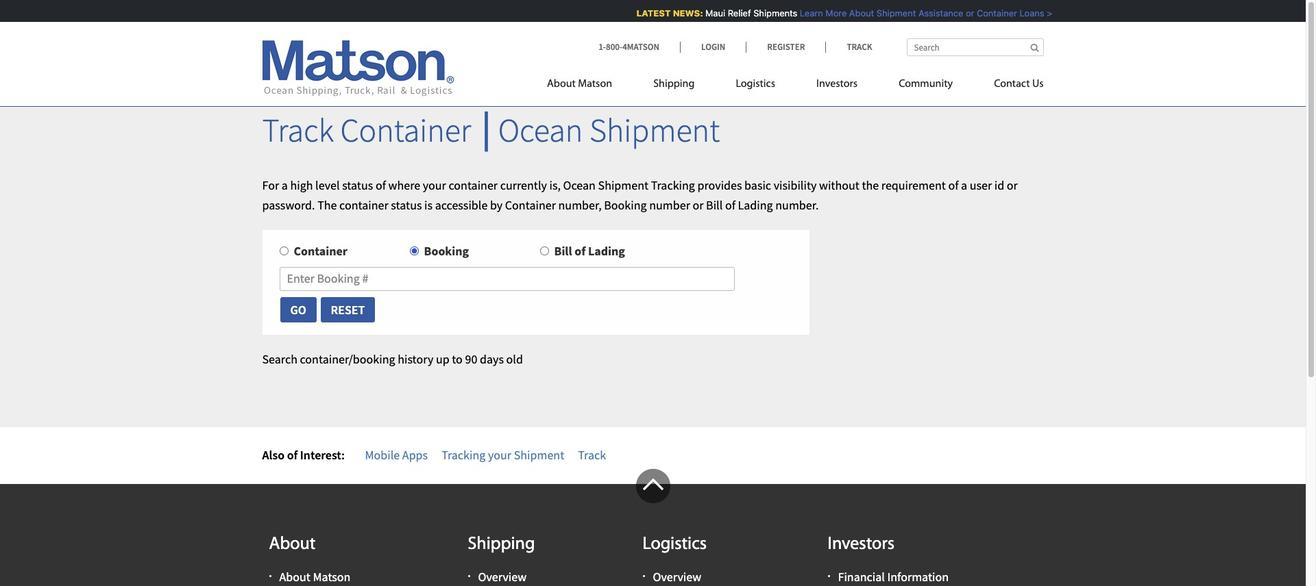 Task type: vqa. For each thing, say whether or not it's contained in the screenshot.


Task type: locate. For each thing, give the bounding box(es) containing it.
tracking right apps
[[442, 448, 486, 463]]

investors up financial
[[828, 536, 895, 554]]

90
[[465, 352, 477, 368]]

booking left number
[[604, 197, 647, 213]]

1 vertical spatial logistics
[[643, 536, 707, 554]]

or
[[965, 8, 973, 19], [1007, 177, 1018, 193], [693, 197, 704, 213]]

1 vertical spatial container
[[339, 197, 389, 213]]

us
[[1033, 79, 1044, 90]]

container
[[449, 177, 498, 193], [339, 197, 389, 213]]

search container/booking history up to 90 days old
[[262, 352, 523, 368]]

0 vertical spatial tracking
[[651, 177, 695, 193]]

track
[[847, 41, 873, 53], [262, 110, 334, 151], [578, 448, 606, 463]]

1 vertical spatial tracking
[[442, 448, 486, 463]]

register link
[[746, 41, 826, 53]]

track for track container │ocean shipment
[[262, 110, 334, 151]]

overview for shipping
[[478, 570, 527, 586]]

1 vertical spatial or
[[1007, 177, 1018, 193]]

logistics
[[736, 79, 776, 90], [643, 536, 707, 554]]

0 vertical spatial investors
[[817, 79, 858, 90]]

container right the the
[[339, 197, 389, 213]]

lading down the number,
[[588, 244, 625, 259]]

0 horizontal spatial or
[[693, 197, 704, 213]]

interest:
[[300, 448, 345, 463]]

2 overview link from the left
[[653, 570, 702, 586]]

investors
[[817, 79, 858, 90], [828, 536, 895, 554]]

of
[[376, 177, 386, 193], [949, 177, 959, 193], [725, 197, 736, 213], [575, 244, 586, 259], [287, 448, 298, 463]]

1 overview link from the left
[[478, 570, 527, 586]]

1-800-4matson
[[599, 41, 660, 53]]

track link
[[826, 41, 873, 53], [578, 448, 606, 463]]

also
[[262, 448, 285, 463]]

lading inside for a high level status of where your container currently is, ocean shipment tracking provides basic visibility without the requirement of a user id or password. the container status is accessible by container number, booking number or bill of lading number.
[[738, 197, 773, 213]]

track for right track link
[[847, 41, 873, 53]]

tracking
[[651, 177, 695, 193], [442, 448, 486, 463]]

2 vertical spatial track
[[578, 448, 606, 463]]

shipments
[[752, 8, 796, 19]]

container
[[976, 8, 1016, 19], [340, 110, 471, 151], [505, 197, 556, 213], [294, 244, 348, 259]]

0 horizontal spatial your
[[423, 177, 446, 193]]

or right assistance
[[965, 8, 973, 19]]

status
[[342, 177, 373, 193], [391, 197, 422, 213]]

1 horizontal spatial logistics
[[736, 79, 776, 90]]

contact us
[[994, 79, 1044, 90]]

about inside 'link'
[[547, 79, 576, 90]]

login
[[701, 41, 726, 53]]

0 vertical spatial bill
[[706, 197, 723, 213]]

learn more about shipment assistance or container loans > link
[[799, 8, 1051, 19]]

1 horizontal spatial bill
[[706, 197, 723, 213]]

is
[[425, 197, 433, 213]]

1 horizontal spatial status
[[391, 197, 422, 213]]

1 horizontal spatial overview link
[[653, 570, 702, 586]]

user
[[970, 177, 992, 193]]

or right id
[[1007, 177, 1018, 193]]

financial information
[[838, 570, 949, 586]]

footer containing about
[[0, 469, 1306, 587]]

1 vertical spatial about matson link
[[279, 570, 351, 586]]

1 vertical spatial about matson
[[279, 570, 351, 586]]

1 vertical spatial lading
[[588, 244, 625, 259]]

overview link
[[478, 570, 527, 586], [653, 570, 702, 586]]

mobile apps link
[[365, 448, 428, 463]]

container/booking
[[300, 352, 395, 368]]

number
[[649, 197, 690, 213]]

about
[[848, 8, 873, 19], [547, 79, 576, 90], [269, 536, 316, 554], [279, 570, 311, 586]]

>
[[1046, 8, 1051, 19]]

provides
[[698, 177, 742, 193]]

0 horizontal spatial bill
[[554, 244, 572, 259]]

about matson link
[[547, 72, 633, 100], [279, 570, 351, 586]]

1 horizontal spatial track
[[578, 448, 606, 463]]

contact
[[994, 79, 1030, 90]]

1 overview from the left
[[478, 570, 527, 586]]

1 horizontal spatial shipping
[[654, 79, 695, 90]]

Container radio
[[279, 247, 288, 256]]

backtop image
[[636, 469, 670, 504]]

overview link for logistics
[[653, 570, 702, 586]]

about matson inside top menu navigation
[[547, 79, 612, 90]]

1 horizontal spatial lading
[[738, 197, 773, 213]]

your
[[423, 177, 446, 193], [488, 448, 512, 463]]

1 vertical spatial matson
[[313, 570, 351, 586]]

lading down the basic
[[738, 197, 773, 213]]

search image
[[1031, 43, 1039, 52]]

0 vertical spatial booking
[[604, 197, 647, 213]]

the
[[318, 197, 337, 213]]

0 horizontal spatial track link
[[578, 448, 606, 463]]

0 vertical spatial your
[[423, 177, 446, 193]]

matson
[[578, 79, 612, 90], [313, 570, 351, 586]]

0 vertical spatial about matson link
[[547, 72, 633, 100]]

status down where
[[391, 197, 422, 213]]

None search field
[[907, 38, 1044, 56]]

register
[[767, 41, 805, 53]]

bill down provides
[[706, 197, 723, 213]]

2 horizontal spatial or
[[1007, 177, 1018, 193]]

bill right bill of lading option
[[554, 244, 572, 259]]

container left loans on the right of the page
[[976, 8, 1016, 19]]

a right for
[[282, 177, 288, 193]]

0 horizontal spatial overview
[[478, 570, 527, 586]]

shipping
[[654, 79, 695, 90], [468, 536, 535, 554]]

bill
[[706, 197, 723, 213], [554, 244, 572, 259]]

bill of lading
[[554, 244, 625, 259]]

0 vertical spatial track
[[847, 41, 873, 53]]

1 vertical spatial track
[[262, 110, 334, 151]]

logistics link
[[715, 72, 796, 100]]

4matson
[[623, 41, 660, 53]]

0 horizontal spatial tracking
[[442, 448, 486, 463]]

tracking up number
[[651, 177, 695, 193]]

a left user
[[961, 177, 968, 193]]

1 horizontal spatial booking
[[604, 197, 647, 213]]

2 vertical spatial or
[[693, 197, 704, 213]]

also of interest:
[[262, 448, 345, 463]]

0 vertical spatial shipping
[[654, 79, 695, 90]]

lading
[[738, 197, 773, 213], [588, 244, 625, 259]]

0 vertical spatial logistics
[[736, 79, 776, 90]]

the
[[862, 177, 879, 193]]

1 horizontal spatial overview
[[653, 570, 702, 586]]

0 horizontal spatial track
[[262, 110, 334, 151]]

a
[[282, 177, 288, 193], [961, 177, 968, 193]]

1 horizontal spatial about matson
[[547, 79, 612, 90]]

container down currently
[[505, 197, 556, 213]]

investors down register link
[[817, 79, 858, 90]]

latest
[[635, 8, 670, 19]]

requirement
[[882, 177, 946, 193]]

0 horizontal spatial logistics
[[643, 536, 707, 554]]

of right also
[[287, 448, 298, 463]]

shipment
[[876, 8, 915, 19], [590, 110, 720, 151], [598, 177, 649, 193], [514, 448, 565, 463]]

container inside for a high level status of where your container currently is, ocean shipment tracking provides basic visibility without the requirement of a user id or password. the container status is accessible by container number, booking number or bill of lading number.
[[505, 197, 556, 213]]

footer
[[0, 469, 1306, 587]]

blue matson logo with ocean, shipping, truck, rail and logistics written beneath it. image
[[262, 40, 454, 97]]

logistics down backtop image
[[643, 536, 707, 554]]

0 horizontal spatial a
[[282, 177, 288, 193]]

1 horizontal spatial matson
[[578, 79, 612, 90]]

overview
[[478, 570, 527, 586], [653, 570, 702, 586]]

tracking your shipment
[[442, 448, 565, 463]]

status right level
[[342, 177, 373, 193]]

1 horizontal spatial a
[[961, 177, 968, 193]]

learn
[[799, 8, 822, 19]]

0 vertical spatial matson
[[578, 79, 612, 90]]

logistics down register link
[[736, 79, 776, 90]]

container up accessible
[[449, 177, 498, 193]]

None button
[[279, 297, 317, 324], [320, 297, 376, 324], [279, 297, 317, 324], [320, 297, 376, 324]]

0 horizontal spatial shipping
[[468, 536, 535, 554]]

0 vertical spatial status
[[342, 177, 373, 193]]

bill inside for a high level status of where your container currently is, ocean shipment tracking provides basic visibility without the requirement of a user id or password. the container status is accessible by container number, booking number or bill of lading number.
[[706, 197, 723, 213]]

0 vertical spatial about matson
[[547, 79, 612, 90]]

information
[[888, 570, 949, 586]]

2 overview from the left
[[653, 570, 702, 586]]

1 vertical spatial shipping
[[468, 536, 535, 554]]

old
[[506, 352, 523, 368]]

investors inside top menu navigation
[[817, 79, 858, 90]]

maui
[[704, 8, 724, 19]]

news:
[[672, 8, 702, 19]]

booking right booking radio
[[424, 244, 469, 259]]

0 vertical spatial track link
[[826, 41, 873, 53]]

2 horizontal spatial track
[[847, 41, 873, 53]]

1 horizontal spatial container
[[449, 177, 498, 193]]

tracking your shipment link
[[442, 448, 565, 463]]

1 horizontal spatial tracking
[[651, 177, 695, 193]]

booking
[[604, 197, 647, 213], [424, 244, 469, 259]]

0 horizontal spatial overview link
[[478, 570, 527, 586]]

currently
[[500, 177, 547, 193]]

for
[[262, 177, 279, 193]]

1 horizontal spatial or
[[965, 8, 973, 19]]

container right container radio at left
[[294, 244, 348, 259]]

Search search field
[[907, 38, 1044, 56]]

financial information link
[[838, 570, 949, 586]]

0 horizontal spatial booking
[[424, 244, 469, 259]]

logistics inside top menu navigation
[[736, 79, 776, 90]]

your inside for a high level status of where your container currently is, ocean shipment tracking provides basic visibility without the requirement of a user id or password. the container status is accessible by container number, booking number or bill of lading number.
[[423, 177, 446, 193]]

or right number
[[693, 197, 704, 213]]

0 vertical spatial lading
[[738, 197, 773, 213]]

shipping inside shipping link
[[654, 79, 695, 90]]

1 vertical spatial your
[[488, 448, 512, 463]]

where
[[388, 177, 420, 193]]

loans
[[1019, 8, 1043, 19]]

top menu navigation
[[547, 72, 1044, 100]]



Task type: describe. For each thing, give the bounding box(es) containing it.
mobile apps
[[365, 448, 428, 463]]

1 vertical spatial track link
[[578, 448, 606, 463]]

accessible
[[435, 197, 488, 213]]

1 vertical spatial investors
[[828, 536, 895, 554]]

more
[[825, 8, 846, 19]]

by
[[490, 197, 503, 213]]

0 vertical spatial or
[[965, 8, 973, 19]]

track for bottommost track link
[[578, 448, 606, 463]]

community
[[899, 79, 953, 90]]

without
[[819, 177, 860, 193]]

contact us link
[[974, 72, 1044, 100]]

login link
[[680, 41, 746, 53]]

financial
[[838, 570, 885, 586]]

number.
[[776, 197, 819, 213]]

of left user
[[949, 177, 959, 193]]

is,
[[550, 177, 561, 193]]

community link
[[878, 72, 974, 100]]

800-
[[606, 41, 623, 53]]

0 horizontal spatial lading
[[588, 244, 625, 259]]

shipping inside footer
[[468, 536, 535, 554]]

mobile
[[365, 448, 400, 463]]

password.
[[262, 197, 315, 213]]

of left where
[[376, 177, 386, 193]]

1 a from the left
[[282, 177, 288, 193]]

relief
[[727, 8, 750, 19]]

1-800-4matson link
[[599, 41, 680, 53]]

0 horizontal spatial about matson
[[279, 570, 351, 586]]

Enter Booking # text field
[[279, 268, 735, 291]]

1 horizontal spatial track link
[[826, 41, 873, 53]]

0 vertical spatial container
[[449, 177, 498, 193]]

number,
[[558, 197, 602, 213]]

to
[[452, 352, 463, 368]]

0 horizontal spatial about matson link
[[279, 570, 351, 586]]

0 horizontal spatial matson
[[313, 570, 351, 586]]

1 horizontal spatial about matson link
[[547, 72, 633, 100]]

shipment inside for a high level status of where your container currently is, ocean shipment tracking provides basic visibility without the requirement of a user id or password. the container status is accessible by container number, booking number or bill of lading number.
[[598, 177, 649, 193]]

0 horizontal spatial status
[[342, 177, 373, 193]]

│ocean
[[478, 110, 583, 151]]

level
[[315, 177, 340, 193]]

history
[[398, 352, 434, 368]]

investors link
[[796, 72, 878, 100]]

container up where
[[340, 110, 471, 151]]

days
[[480, 352, 504, 368]]

of right bill of lading option
[[575, 244, 586, 259]]

high
[[290, 177, 313, 193]]

1 vertical spatial bill
[[554, 244, 572, 259]]

booking inside for a high level status of where your container currently is, ocean shipment tracking provides basic visibility without the requirement of a user id or password. the container status is accessible by container number, booking number or bill of lading number.
[[604, 197, 647, 213]]

of down provides
[[725, 197, 736, 213]]

apps
[[402, 448, 428, 463]]

assistance
[[917, 8, 962, 19]]

search
[[262, 352, 298, 368]]

1 horizontal spatial your
[[488, 448, 512, 463]]

ocean
[[563, 177, 596, 193]]

up
[[436, 352, 450, 368]]

latest news: maui relief shipments learn more about shipment assistance or container loans >
[[635, 8, 1051, 19]]

Bill of Lading radio
[[540, 247, 549, 256]]

overview link for shipping
[[478, 570, 527, 586]]

Booking radio
[[410, 247, 419, 256]]

1 vertical spatial status
[[391, 197, 422, 213]]

1-
[[599, 41, 606, 53]]

id
[[995, 177, 1005, 193]]

overview for logistics
[[653, 570, 702, 586]]

for a high level status of where your container currently is, ocean shipment tracking provides basic visibility without the requirement of a user id or password. the container status is accessible by container number, booking number or bill of lading number.
[[262, 177, 1018, 213]]

basic
[[745, 177, 771, 193]]

tracking inside for a high level status of where your container currently is, ocean shipment tracking provides basic visibility without the requirement of a user id or password. the container status is accessible by container number, booking number or bill of lading number.
[[651, 177, 695, 193]]

visibility
[[774, 177, 817, 193]]

shipping link
[[633, 72, 715, 100]]

matson inside 'link'
[[578, 79, 612, 90]]

2 a from the left
[[961, 177, 968, 193]]

track container │ocean shipment
[[262, 110, 720, 151]]

1 vertical spatial booking
[[424, 244, 469, 259]]

0 horizontal spatial container
[[339, 197, 389, 213]]



